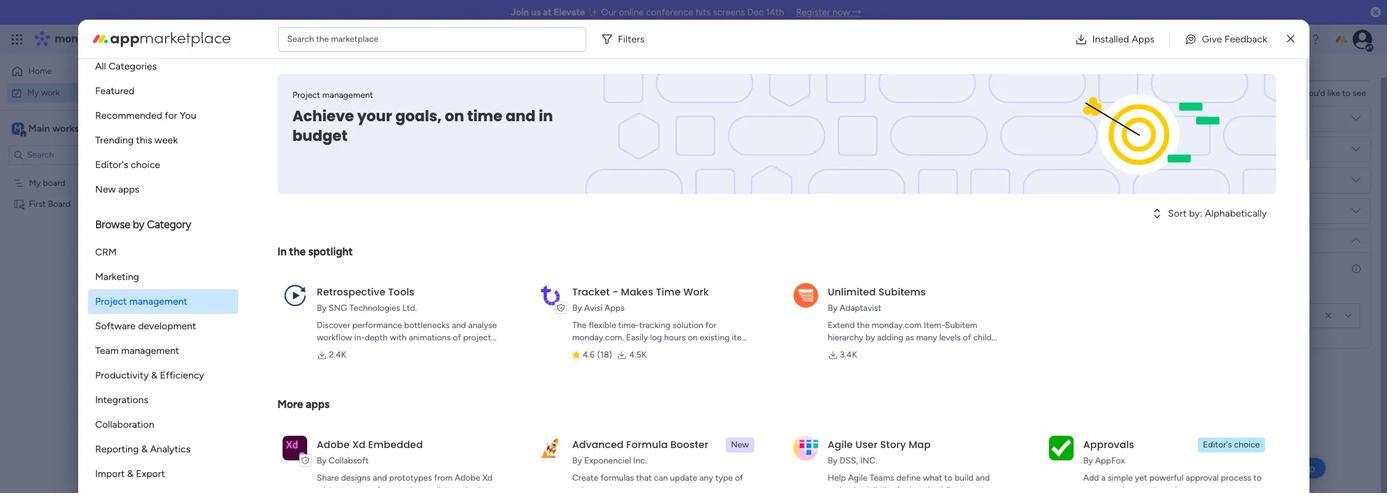 Task type: describe. For each thing, give the bounding box(es) containing it.
in
[[277, 245, 287, 259]]

jacob simon image
[[1353, 30, 1372, 49]]

define
[[896, 473, 921, 483]]

adobe xd embedded by collabsoft
[[317, 438, 423, 466]]

0 vertical spatial board
[[862, 153, 884, 163]]

add a simple yet powerful approval process to your monday.com board
[[1083, 473, 1262, 493]]

import
[[95, 468, 125, 480]]

new for new apps
[[95, 183, 116, 195]]

subitem
[[945, 320, 977, 331]]

which priority column should we show?
[[1155, 264, 1308, 275]]

my work
[[27, 87, 60, 98]]

the for marketplace
[[316, 34, 329, 44]]

user
[[856, 438, 878, 452]]

agile inside agile user story map by dss, inc.
[[828, 438, 853, 452]]

levels
[[939, 332, 961, 343]]

browse
[[95, 218, 130, 232]]

for inside help agile teams define what to build and maintain visibility for how it all fits together.
[[896, 485, 907, 493]]

date
[[264, 397, 290, 413]]

0 vertical spatial /
[[267, 308, 272, 324]]

0 vertical spatial first
[[818, 179, 835, 190]]

columns
[[1225, 88, 1257, 99]]

app logo image left the tracket
[[538, 283, 562, 308]]

next
[[207, 308, 232, 324]]

by inside 'unlimited subitems by adaptavist'
[[828, 303, 838, 313]]

by up add
[[1083, 456, 1093, 466]]

1 vertical spatial first
[[29, 199, 46, 209]]

0
[[302, 401, 307, 411]]

people
[[1276, 88, 1302, 99]]

0 horizontal spatial week
[[155, 134, 178, 146]]

0 horizontal spatial board
[[48, 199, 71, 209]]

0 vertical spatial board
[[43, 178, 65, 188]]

column.
[[572, 485, 603, 493]]

Search in workspace field
[[26, 148, 103, 162]]

help for help
[[1293, 462, 1315, 474]]

create formulas that can update any type of column.
[[572, 473, 743, 493]]

on inside project management achieve your goals, on time and in budget
[[445, 106, 464, 126]]

0 vertical spatial priority
[[1324, 153, 1352, 163]]

1 vertical spatial choice
[[1234, 440, 1260, 450]]

group for group
[[981, 153, 1005, 163]]

fits
[[946, 485, 958, 493]]

column for date column
[[1175, 206, 1206, 216]]

by inside retrospective tools by sng technologies ltd.
[[317, 303, 327, 313]]

the for spotlight
[[289, 245, 306, 259]]

a for without
[[254, 397, 262, 413]]

app logo image for help agile teams define what to build and maintain visibility for how it all fits together.
[[793, 436, 818, 460]]

invite members image
[[1225, 33, 1238, 46]]

to inside the add a simple yet powerful approval process to your monday.com board
[[1254, 473, 1262, 483]]

software
[[95, 320, 136, 332]]

notifications image
[[1171, 33, 1183, 46]]

from
[[434, 473, 453, 483]]

first board link
[[816, 173, 930, 195]]

more
[[277, 398, 303, 411]]

management up categories
[[124, 32, 191, 46]]

maintain
[[828, 485, 861, 493]]

status for status column
[[1155, 175, 1180, 186]]

help for help agile teams define what to build and maintain visibility for how it all fits together.
[[828, 473, 846, 483]]

1 vertical spatial people
[[1072, 153, 1099, 163]]

story
[[880, 438, 906, 452]]

status column
[[1155, 175, 1212, 186]]

for left you
[[165, 110, 177, 121]]

without
[[207, 397, 251, 413]]

how
[[909, 485, 926, 493]]

import & export
[[95, 468, 165, 480]]

feedback
[[1225, 33, 1267, 45]]

on inside the flexible time-tracking solution for monday.com. easily log hours on existing items and subitems.
[[688, 332, 698, 343]]

trending this week
[[95, 134, 178, 146]]

banner logo image
[[1037, 74, 1261, 194]]

featured
[[95, 85, 135, 97]]

discover
[[317, 320, 350, 331]]

agile user story map by dss, inc.
[[828, 438, 931, 466]]

and left people
[[1260, 88, 1274, 99]]

should
[[1242, 264, 1268, 275]]

& for analytics
[[141, 443, 148, 455]]

log
[[650, 332, 662, 343]]

shareable board image
[[13, 198, 25, 210]]

screens
[[713, 7, 745, 18]]

date for date column
[[1155, 206, 1173, 216]]

1 vertical spatial editor's choice
[[1203, 440, 1260, 450]]

and up 'project'
[[452, 320, 466, 331]]

1 horizontal spatial people
[[1155, 114, 1181, 124]]

main workspace
[[28, 122, 101, 134]]

approval
[[1186, 473, 1219, 483]]

and inside share designs and prototypes from adobe xd with your team for seamless collaboration!
[[373, 473, 387, 483]]

time
[[467, 106, 502, 126]]

week inside main content
[[235, 308, 264, 324]]

search
[[287, 34, 314, 44]]

project for project management achieve your goals, on time and in budget
[[292, 90, 320, 100]]

work for monday
[[99, 32, 122, 46]]

advanced formula booster
[[572, 438, 708, 452]]

14th
[[766, 7, 784, 18]]

✨
[[587, 7, 599, 18]]

workspace image
[[12, 122, 24, 135]]

2 vertical spatial column
[[1210, 264, 1240, 275]]

1 vertical spatial /
[[293, 397, 299, 413]]

management for team management
[[121, 345, 179, 356]]

map
[[909, 438, 931, 452]]

sort
[[1168, 207, 1187, 219]]

what
[[923, 473, 942, 483]]

xd inside adobe xd embedded by collabsoft
[[352, 438, 366, 452]]

1 horizontal spatial editor's
[[1203, 440, 1232, 450]]

first board group
[[1155, 286, 1361, 328]]

to inside help agile teams define what to build and maintain visibility for how it all fits together.
[[944, 473, 953, 483]]

without a date / 0 items
[[207, 397, 331, 413]]

and down depth
[[374, 345, 388, 355]]

management for project management achieve your goals, on time and in budget
[[322, 90, 373, 100]]

sort by: alphabetically
[[1168, 207, 1267, 219]]

your inside project management achieve your goals, on time and in budget
[[357, 106, 392, 126]]

register
[[796, 7, 830, 18]]

help image
[[1310, 33, 1322, 46]]

1 vertical spatial as
[[865, 345, 874, 355]]

extend the monday.com item-subitem hierarchy by adding as many levels of child subitems as you need.
[[828, 320, 992, 355]]

v2 info image
[[1352, 263, 1361, 276]]

1 vertical spatial priority
[[1181, 264, 1208, 275]]

time
[[656, 285, 681, 299]]

statistics.
[[390, 345, 427, 355]]

0 horizontal spatial by
[[133, 218, 144, 232]]

apps inside button
[[1132, 33, 1155, 45]]

boards,
[[1194, 88, 1223, 99]]

the for monday.com
[[857, 320, 870, 331]]

0 horizontal spatial editor's choice
[[95, 159, 160, 171]]

advanced
[[572, 438, 624, 452]]

animations
[[409, 332, 451, 343]]

appfox
[[1095, 456, 1125, 466]]

all categories
[[95, 60, 157, 72]]

this
[[136, 134, 152, 146]]

browse by category
[[95, 218, 191, 232]]

for inside share designs and prototypes from adobe xd with your team for seamless collaboration!
[[377, 485, 388, 493]]

search everything image
[[1283, 33, 1295, 46]]

inc.
[[633, 456, 647, 466]]

approvals
[[1083, 438, 1134, 452]]

0 vertical spatial as
[[906, 332, 914, 343]]

apps for more apps
[[306, 398, 330, 411]]

us
[[531, 7, 541, 18]]

monday.com inside extend the monday.com item-subitem hierarchy by adding as many levels of child subitems as you need.
[[872, 320, 922, 331]]

formulas
[[601, 473, 634, 483]]

charts
[[347, 345, 371, 355]]

monday.com.
[[572, 332, 624, 343]]

column for status column
[[1182, 175, 1212, 186]]

0 horizontal spatial choice
[[131, 159, 160, 171]]

adobe inside adobe xd embedded by collabsoft
[[317, 438, 350, 452]]

subitems
[[828, 345, 863, 355]]

my for my board
[[29, 178, 41, 188]]

choose the boards, columns and people you'd like to see
[[1148, 88, 1366, 99]]

to inside main content
[[1342, 88, 1351, 99]]

monday
[[55, 32, 97, 46]]

done
[[345, 103, 364, 113]]

board inside 'first board' link
[[837, 179, 859, 190]]

filters
[[618, 33, 645, 45]]

none search field inside main content
[[182, 99, 297, 118]]

my for my work
[[27, 87, 39, 98]]

monday work management
[[55, 32, 191, 46]]

you'd
[[1305, 88, 1325, 99]]

retrospective
[[317, 285, 386, 299]]

analyse
[[468, 320, 497, 331]]

designs
[[341, 473, 371, 483]]

group title
[[962, 180, 1002, 189]]

now
[[832, 7, 850, 18]]

in
[[538, 106, 553, 126]]

by inside extend the monday.com item-subitem hierarchy by adding as many levels of child subitems as you need.
[[866, 332, 875, 343]]

items inside the without a date / 0 items
[[310, 401, 331, 411]]



Task type: locate. For each thing, give the bounding box(es) containing it.
status down the boards on the right
[[1155, 175, 1180, 186]]

week right this
[[155, 134, 178, 146]]

it inside help agile teams define what to build and maintain visibility for how it all fits together.
[[928, 485, 933, 493]]

see plans
[[215, 34, 253, 44]]

1 vertical spatial week
[[235, 308, 264, 324]]

with inside discover performance bottlenecks and analyse workflow in-depth with animations of project history, charts and statistics.
[[390, 332, 407, 343]]

project up "software"
[[95, 296, 127, 307]]

main content containing next week /
[[163, 30, 1386, 493]]

first board inside main content
[[818, 179, 859, 190]]

workspace selection element
[[12, 121, 103, 137]]

new up type
[[731, 440, 749, 450]]

0 vertical spatial a
[[254, 397, 262, 413]]

items
[[367, 103, 388, 113], [732, 332, 753, 343], [310, 401, 331, 411]]

a for add
[[1101, 473, 1106, 483]]

your inside the add a simple yet powerful approval process to your monday.com board
[[1083, 485, 1100, 493]]

and inside the flexible time-tracking solution for monday.com. easily log hours on existing items and subitems.
[[572, 345, 587, 355]]

0 horizontal spatial your
[[336, 485, 353, 493]]

export
[[136, 468, 165, 480]]

app logo image left unlimited
[[793, 283, 818, 308]]

0 horizontal spatial &
[[127, 468, 134, 480]]

1 horizontal spatial project
[[292, 90, 320, 100]]

0 vertical spatial date
[[1156, 153, 1175, 163]]

monday.com down simple
[[1103, 485, 1152, 493]]

0 vertical spatial &
[[151, 369, 158, 381]]

3.4k
[[840, 350, 857, 360]]

project management
[[95, 296, 187, 307]]

help inside help agile teams define what to build and maintain visibility for how it all fits together.
[[828, 473, 846, 483]]

see
[[1353, 88, 1366, 99]]

m
[[14, 123, 22, 133]]

for down define at the bottom of page
[[896, 485, 907, 493]]

19
[[1153, 179, 1161, 188]]

my down home
[[27, 87, 39, 98]]

a inside the add a simple yet powerful approval process to your monday.com board
[[1101, 473, 1106, 483]]

customize for customize
[[412, 103, 454, 113]]

board inside the add a simple yet powerful approval process to your monday.com board
[[1155, 485, 1177, 493]]

we
[[1270, 264, 1281, 275]]

0 horizontal spatial work
[[683, 285, 709, 299]]

select product image
[[11, 33, 23, 46]]

performance
[[352, 320, 402, 331]]

1 horizontal spatial with
[[390, 332, 407, 343]]

apps image
[[1252, 33, 1265, 46]]

0 vertical spatial monday.com
[[872, 320, 922, 331]]

1 horizontal spatial work
[[99, 32, 122, 46]]

1 horizontal spatial of
[[735, 473, 743, 483]]

by left the avisi
[[572, 303, 582, 313]]

inc.
[[860, 456, 877, 466]]

4.5k
[[629, 350, 647, 360]]

of inside extend the monday.com item-subitem hierarchy by adding as many levels of child subitems as you need.
[[963, 332, 971, 343]]

visibility
[[863, 485, 894, 493]]

on left 'time' on the left top of the page
[[445, 106, 464, 126]]

1 vertical spatial it
[[928, 485, 933, 493]]

app logo image left advanced
[[538, 436, 562, 460]]

productivity
[[95, 369, 149, 381]]

dss,
[[840, 456, 858, 466]]

priority
[[1324, 153, 1352, 163], [1181, 264, 1208, 275]]

1 vertical spatial work
[[41, 87, 60, 98]]

productivity & efficiency
[[95, 369, 204, 381]]

for right team
[[377, 485, 388, 493]]

apps right installed
[[1132, 33, 1155, 45]]

help
[[1293, 462, 1315, 474], [828, 473, 846, 483]]

inbox image
[[1198, 33, 1210, 46]]

work inside 'button'
[[41, 87, 60, 98]]

1 horizontal spatial by
[[866, 332, 875, 343]]

for
[[165, 110, 177, 121], [705, 320, 717, 331], [377, 485, 388, 493], [896, 485, 907, 493]]

see plans button
[[199, 30, 258, 49]]

join
[[511, 7, 529, 18]]

1 vertical spatial with
[[317, 485, 334, 493]]

work
[[1231, 62, 1257, 76], [683, 285, 709, 299]]

2 horizontal spatial to
[[1342, 88, 1351, 99]]

dapulse x slim image
[[1287, 32, 1295, 46]]

1 horizontal spatial apps
[[1132, 33, 1155, 45]]

2 vertical spatial on
[[688, 332, 698, 343]]

0 horizontal spatial first
[[29, 199, 46, 209]]

your down designs
[[336, 485, 353, 493]]

of down 'subitem'
[[963, 332, 971, 343]]

work down home
[[41, 87, 60, 98]]

the left boards, on the top
[[1180, 88, 1192, 99]]

xd up the collabsoft
[[352, 438, 366, 452]]

2 vertical spatial my
[[29, 178, 41, 188]]

add
[[1083, 473, 1099, 483]]

for inside the flexible time-tracking solution for monday.com. easily log hours on existing items and subitems.
[[705, 320, 717, 331]]

2 vertical spatial board
[[48, 199, 71, 209]]

filters button
[[596, 27, 655, 51]]

→
[[852, 7, 862, 18]]

adobe up collaboration!
[[455, 473, 480, 483]]

recommended for you
[[95, 110, 196, 121]]

group left title
[[962, 180, 984, 189]]

Filter dashboard by text search field
[[182, 99, 297, 118]]

choice down this
[[131, 159, 160, 171]]

help inside button
[[1293, 462, 1315, 474]]

editor's choice down 'trending this week'
[[95, 159, 160, 171]]

date down 19 nov
[[1155, 206, 1173, 216]]

which
[[1155, 264, 1179, 275]]

week right 'next'
[[235, 308, 264, 324]]

formula
[[626, 438, 668, 452]]

app logo image down 0
[[282, 436, 307, 460]]

0 horizontal spatial monday.com
[[872, 320, 922, 331]]

0 horizontal spatial first board
[[29, 199, 71, 209]]

work inside main content
[[1231, 62, 1257, 76]]

of right type
[[735, 473, 743, 483]]

option
[[0, 172, 157, 174]]

0 vertical spatial first board
[[818, 179, 859, 190]]

&
[[151, 369, 158, 381], [141, 443, 148, 455], [127, 468, 134, 480]]

1 horizontal spatial new
[[731, 440, 749, 450]]

and up the together. at the right bottom of page
[[976, 473, 990, 483]]

goals,
[[395, 106, 441, 126]]

app logo image for add a simple yet powerful approval process to your monday.com board
[[1049, 436, 1073, 460]]

project
[[292, 90, 320, 100], [95, 296, 127, 307]]

with inside share designs and prototypes from adobe xd with your team for seamless collaboration!
[[317, 485, 334, 493]]

1 vertical spatial board
[[1155, 485, 1177, 493]]

date up 19 nov
[[1156, 153, 1175, 163]]

1 vertical spatial adobe
[[455, 473, 480, 483]]

items inside the flexible time-tracking solution for monday.com. easily log hours on existing items and subitems.
[[732, 332, 753, 343]]

1 vertical spatial new
[[731, 440, 749, 450]]

1 horizontal spatial editor's choice
[[1203, 440, 1260, 450]]

app logo image for discover performance bottlenecks and analyse workflow in-depth with animations of project history, charts and statistics.
[[282, 283, 307, 308]]

work inside 'tracket - makes time work by avisi apps'
[[683, 285, 709, 299]]

need.
[[892, 345, 913, 355]]

retrospective tools by sng technologies ltd.
[[317, 285, 417, 313]]

a inside main content
[[254, 397, 262, 413]]

first board inside list box
[[29, 199, 71, 209]]

0 vertical spatial choice
[[131, 159, 160, 171]]

None search field
[[182, 99, 297, 118]]

main
[[28, 122, 50, 134]]

next week /
[[207, 308, 275, 324]]

create
[[572, 473, 598, 483]]

0 horizontal spatial with
[[317, 485, 334, 493]]

work for my
[[41, 87, 60, 98]]

0 horizontal spatial it
[[928, 485, 933, 493]]

1 vertical spatial project
[[95, 296, 127, 307]]

1 horizontal spatial items
[[367, 103, 388, 113]]

choose
[[1148, 88, 1177, 99]]

apps marketplace image
[[93, 32, 230, 46]]

agile
[[828, 438, 853, 452], [848, 473, 868, 483]]

0 horizontal spatial help
[[828, 473, 846, 483]]

give
[[1202, 33, 1222, 45]]

0 horizontal spatial priority
[[1181, 264, 1208, 275]]

& for efficiency
[[151, 369, 158, 381]]

1 horizontal spatial your
[[357, 106, 392, 126]]

booster
[[670, 438, 708, 452]]

that
[[636, 473, 652, 483]]

by right browse
[[133, 218, 144, 232]]

a right add
[[1101, 473, 1106, 483]]

0 horizontal spatial new
[[95, 183, 116, 195]]

by inside agile user story map by dss, inc.
[[828, 456, 838, 466]]

0 vertical spatial items
[[367, 103, 388, 113]]

board down powerful at the right bottom of the page
[[1155, 485, 1177, 493]]

1 horizontal spatial week
[[235, 308, 264, 324]]

0 vertical spatial status
[[1239, 153, 1264, 163]]

many
[[916, 332, 937, 343]]

(18)
[[597, 350, 612, 360]]

plans
[[232, 34, 253, 44]]

the right search
[[316, 34, 329, 44]]

project for project management
[[95, 296, 127, 307]]

1 horizontal spatial to
[[1254, 473, 1262, 483]]

0 horizontal spatial to
[[944, 473, 953, 483]]

integrations
[[95, 394, 148, 406]]

0 horizontal spatial as
[[865, 345, 874, 355]]

items right existing
[[732, 332, 753, 343]]

1 vertical spatial date
[[1155, 206, 1173, 216]]

work up the columns
[[1231, 62, 1257, 76]]

for up existing
[[705, 320, 717, 331]]

installed apps
[[1092, 33, 1155, 45]]

0 horizontal spatial xd
[[352, 438, 366, 452]]

apps inside 'tracket - makes time work by avisi apps'
[[605, 303, 625, 313]]

0 horizontal spatial status
[[1155, 175, 1180, 186]]

first
[[818, 179, 835, 190], [29, 199, 46, 209]]

1 horizontal spatial first board
[[818, 179, 859, 190]]

and inside project management achieve your goals, on time and in budget
[[505, 106, 535, 126]]

adobe up the collabsoft
[[317, 438, 350, 452]]

1 horizontal spatial it
[[1272, 179, 1277, 189]]

efficiency
[[160, 369, 204, 381]]

1 item
[[267, 157, 290, 167]]

customize for customize my work
[[1160, 62, 1212, 76]]

management
[[124, 32, 191, 46], [322, 90, 373, 100], [129, 296, 187, 307], [121, 345, 179, 356]]

customize down the 'notifications' icon
[[1160, 62, 1212, 76]]

board down search in workspace field on the top of the page
[[43, 178, 65, 188]]

& left efficiency
[[151, 369, 158, 381]]

/ right 'next'
[[267, 308, 272, 324]]

work up "all"
[[99, 32, 122, 46]]

on right working
[[1260, 179, 1270, 189]]

with up statistics.
[[390, 332, 407, 343]]

unlimited
[[828, 285, 876, 299]]

agile inside help agile teams define what to build and maintain visibility for how it all fits together.
[[848, 473, 868, 483]]

1 image
[[1207, 25, 1218, 39]]

app logo image left "sng"
[[282, 283, 307, 308]]

1 horizontal spatial choice
[[1234, 440, 1260, 450]]

0 horizontal spatial work
[[41, 87, 60, 98]]

items right 0
[[310, 401, 331, 411]]

to right process
[[1254, 473, 1262, 483]]

the flexible time-tracking solution for monday.com. easily log hours on existing items and subitems.
[[572, 320, 753, 355]]

apps up browse by category
[[118, 183, 139, 195]]

0 horizontal spatial on
[[445, 106, 464, 126]]

customize inside customize "button"
[[412, 103, 454, 113]]

work right the time
[[683, 285, 709, 299]]

by left dss,
[[828, 456, 838, 466]]

of left 'project'
[[453, 332, 461, 343]]

choice
[[131, 159, 160, 171], [1234, 440, 1260, 450]]

my inside main content
[[1215, 62, 1229, 76]]

join us at elevate ✨ our online conference hits screens dec 14th
[[511, 7, 784, 18]]

reporting
[[95, 443, 139, 455]]

your down add
[[1083, 485, 1100, 493]]

monday.com up adding
[[872, 320, 922, 331]]

app logo image for create formulas that can update any type of column.
[[538, 436, 562, 460]]

adding
[[877, 332, 904, 343]]

on down solution
[[688, 332, 698, 343]]

teams
[[870, 473, 894, 483]]

your right hide on the top left of the page
[[357, 106, 392, 126]]

apps right more
[[306, 398, 330, 411]]

by inside 'tracket - makes time work by avisi apps'
[[572, 303, 582, 313]]

your for by collabsoft
[[336, 485, 353, 493]]

customize my work
[[1160, 62, 1257, 76]]

list box containing my board
[[0, 170, 157, 381]]

0 vertical spatial apps
[[118, 183, 139, 195]]

app logo image left by appfox
[[1049, 436, 1073, 460]]

0 vertical spatial people
[[1155, 114, 1181, 124]]

a left the date
[[254, 397, 262, 413]]

monday.com inside the add a simple yet powerful approval process to your monday.com board
[[1103, 485, 1152, 493]]

project up achieve
[[292, 90, 320, 100]]

1 vertical spatial apps
[[605, 303, 625, 313]]

1 vertical spatial items
[[732, 332, 753, 343]]

by up share
[[317, 456, 327, 466]]

0 horizontal spatial adobe
[[317, 438, 350, 452]]

0 vertical spatial column
[[1182, 175, 1212, 186]]

editor's choice up process
[[1203, 440, 1260, 450]]

by inside adobe xd embedded by collabsoft
[[317, 456, 327, 466]]

it inside main content
[[1272, 179, 1277, 189]]

by up extend
[[828, 303, 838, 313]]

share designs and prototypes from adobe xd with your team for seamless collaboration!
[[317, 473, 493, 493]]

& up the export
[[141, 443, 148, 455]]

it left all
[[928, 485, 933, 493]]

1 vertical spatial board
[[837, 179, 859, 190]]

0 horizontal spatial /
[[267, 308, 272, 324]]

of
[[453, 332, 461, 343], [963, 332, 971, 343], [735, 473, 743, 483]]

as left you
[[865, 345, 874, 355]]

makes
[[621, 285, 653, 299]]

0 horizontal spatial board
[[43, 178, 65, 188]]

team
[[355, 485, 375, 493]]

on inside main content
[[1260, 179, 1270, 189]]

0 horizontal spatial of
[[453, 332, 461, 343]]

1 horizontal spatial &
[[141, 443, 148, 455]]

crm
[[95, 246, 117, 258]]

alphabetically
[[1205, 207, 1267, 219]]

2 horizontal spatial of
[[963, 332, 971, 343]]

to right like
[[1342, 88, 1351, 99]]

1 vertical spatial first board
[[29, 199, 71, 209]]

0 vertical spatial with
[[390, 332, 407, 343]]

app logo image for extend the monday.com item-subitem hierarchy by adding as many levels of child subitems as you need.
[[793, 283, 818, 308]]

agile up dss,
[[828, 438, 853, 452]]

marketing
[[95, 271, 139, 283]]

and inside help agile teams define what to build and maintain visibility for how it all fits together.
[[976, 473, 990, 483]]

apps
[[118, 183, 139, 195], [306, 398, 330, 411]]

1 vertical spatial column
[[1175, 206, 1206, 216]]

date for date
[[1156, 153, 1175, 163]]

with down share
[[317, 485, 334, 493]]

development
[[138, 320, 196, 332]]

technologies
[[349, 303, 400, 313]]

editor's up the approval on the right bottom
[[1203, 440, 1232, 450]]

0 horizontal spatial project
[[95, 296, 127, 307]]

my down search in workspace field on the top of the page
[[29, 178, 41, 188]]

and up team
[[373, 473, 387, 483]]

1 vertical spatial my
[[27, 87, 39, 98]]

together.
[[960, 485, 996, 493]]

& for export
[[127, 468, 134, 480]]

choice up process
[[1234, 440, 1260, 450]]

of inside discover performance bottlenecks and analyse workflow in-depth with animations of project history, charts and statistics.
[[453, 332, 461, 343]]

management up development
[[129, 296, 187, 307]]

project inside project management achieve your goals, on time and in budget
[[292, 90, 320, 100]]

status for status
[[1239, 153, 1264, 163]]

0 vertical spatial editor's choice
[[95, 159, 160, 171]]

by
[[317, 303, 327, 313], [572, 303, 582, 313], [828, 303, 838, 313], [317, 456, 327, 466], [572, 456, 582, 466], [828, 456, 838, 466], [1083, 456, 1093, 466]]

app logo image
[[282, 283, 307, 308], [538, 283, 562, 308], [793, 283, 818, 308], [282, 436, 307, 460], [538, 436, 562, 460], [793, 436, 818, 460], [1049, 436, 1073, 460]]

1 horizontal spatial board
[[837, 179, 859, 190]]

my up boards, on the top
[[1215, 62, 1229, 76]]

new up browse
[[95, 183, 116, 195]]

by up create
[[572, 456, 582, 466]]

new for new
[[731, 440, 749, 450]]

hits
[[696, 7, 711, 18]]

the inside extend the monday.com item-subitem hierarchy by adding as many levels of child subitems as you need.
[[857, 320, 870, 331]]

2.4k
[[329, 350, 346, 360]]

the down adaptavist
[[857, 320, 870, 331]]

the right in
[[289, 245, 306, 259]]

2 vertical spatial items
[[310, 401, 331, 411]]

apps for new apps
[[118, 183, 139, 195]]

in the spotlight
[[277, 245, 353, 259]]

as up need. on the bottom right of page
[[906, 332, 914, 343]]

group for group title
[[962, 180, 984, 189]]

and down the monday.com.
[[572, 345, 587, 355]]

by left "sng"
[[317, 303, 327, 313]]

app logo image left dss,
[[793, 436, 818, 460]]

your for by appfox
[[1083, 485, 1100, 493]]

1 horizontal spatial /
[[293, 397, 299, 413]]

0 horizontal spatial editor's
[[95, 159, 128, 171]]

main content
[[163, 30, 1386, 493]]

0 vertical spatial editor's
[[95, 159, 128, 171]]

1 horizontal spatial apps
[[306, 398, 330, 411]]

management for project management
[[129, 296, 187, 307]]

apps down -
[[605, 303, 625, 313]]

1 horizontal spatial on
[[688, 332, 698, 343]]

xd inside share designs and prototypes from adobe xd with your team for seamless collaboration!
[[482, 473, 493, 483]]

19 nov
[[1153, 179, 1178, 188]]

the inside main content
[[1180, 88, 1192, 99]]

& left the export
[[127, 468, 134, 480]]

your inside share designs and prototypes from adobe xd with your team for seamless collaboration!
[[336, 485, 353, 493]]

0 vertical spatial my
[[1215, 62, 1229, 76]]

1 horizontal spatial help
[[1293, 462, 1315, 474]]

items right done
[[367, 103, 388, 113]]

of inside create formulas that can update any type of column.
[[735, 473, 743, 483]]

process
[[1221, 473, 1251, 483]]

agile up maintain
[[848, 473, 868, 483]]

list box
[[0, 170, 157, 381]]

project management achieve your goals, on time and in budget
[[292, 90, 553, 146]]

1 vertical spatial monday.com
[[1103, 485, 1152, 493]]

2 horizontal spatial board
[[862, 153, 884, 163]]

by appfox
[[1083, 456, 1125, 466]]

time-
[[618, 320, 639, 331]]

1 vertical spatial customize
[[412, 103, 454, 113]]

0 vertical spatial work
[[99, 32, 122, 46]]

0 horizontal spatial apps
[[605, 303, 625, 313]]

xd right the from
[[482, 473, 493, 483]]

my inside my work 'button'
[[27, 87, 39, 98]]

board
[[862, 153, 884, 163], [837, 179, 859, 190], [48, 199, 71, 209]]

status up working on it
[[1239, 153, 1264, 163]]

0 vertical spatial customize
[[1160, 62, 1212, 76]]

dec
[[747, 7, 764, 18]]

adobe inside share designs and prototypes from adobe xd with your team for seamless collaboration!
[[455, 473, 480, 483]]

and left in
[[505, 106, 535, 126]]

ltd.
[[402, 303, 417, 313]]

/ left 0
[[293, 397, 299, 413]]

management inside project management achieve your goals, on time and in budget
[[322, 90, 373, 100]]

1 horizontal spatial priority
[[1324, 153, 1352, 163]]

0 vertical spatial by
[[133, 218, 144, 232]]

management up done
[[322, 90, 373, 100]]

0 vertical spatial on
[[445, 106, 464, 126]]

0 vertical spatial apps
[[1132, 33, 1155, 45]]

1 horizontal spatial board
[[1155, 485, 1177, 493]]

0 vertical spatial new
[[95, 183, 116, 195]]

1 horizontal spatial xd
[[482, 473, 493, 483]]

editor's down trending
[[95, 159, 128, 171]]

seamless
[[390, 485, 425, 493]]

group up title
[[981, 153, 1005, 163]]

4.6 (18)
[[583, 350, 612, 360]]

the for boards,
[[1180, 88, 1192, 99]]

it right working
[[1272, 179, 1277, 189]]

by:
[[1189, 207, 1203, 219]]



Task type: vqa. For each thing, say whether or not it's contained in the screenshot.
bottommost Due
no



